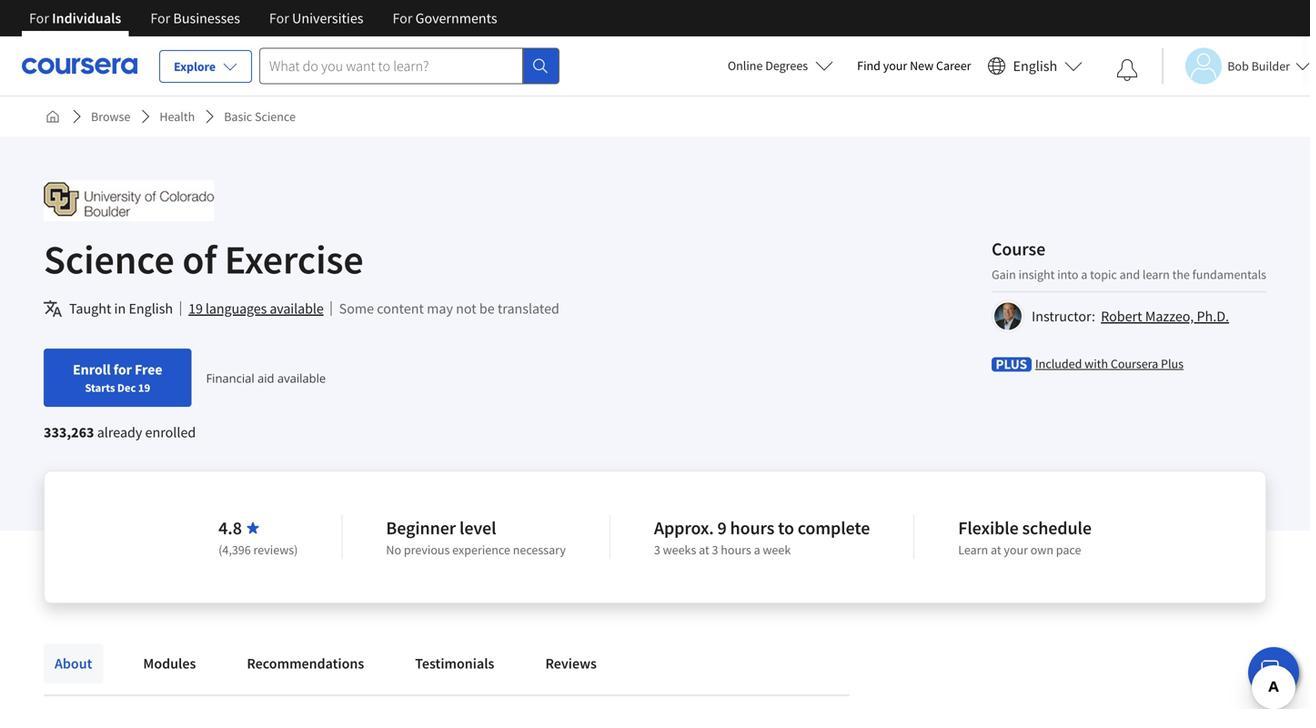 Task type: describe. For each thing, give the bounding box(es) containing it.
experience
[[453, 542, 511, 558]]

333,263 already enrolled
[[44, 423, 196, 441]]

coursera
[[1111, 355, 1159, 372]]

free
[[135, 360, 162, 379]]

for individuals
[[29, 9, 121, 27]]

mazzeo,
[[1146, 307, 1194, 325]]

starts
[[85, 380, 115, 395]]

included with coursera plus link
[[1036, 355, 1184, 373]]

into
[[1058, 266, 1079, 283]]

level
[[460, 517, 496, 539]]

at inside approx. 9 hours to complete 3 weeks at 3 hours a week
[[699, 542, 710, 558]]

a inside approx. 9 hours to complete 3 weeks at 3 hours a week
[[754, 542, 761, 558]]

weeks
[[663, 542, 697, 558]]

insight
[[1019, 266, 1055, 283]]

333,263
[[44, 423, 94, 441]]

taught in english
[[69, 299, 173, 318]]

included
[[1036, 355, 1083, 372]]

approx. 9 hours to complete 3 weeks at 3 hours a week
[[654, 517, 870, 558]]

explore button
[[159, 50, 252, 83]]

banner navigation
[[15, 0, 512, 36]]

basic
[[224, 108, 252, 125]]

recommendations
[[247, 654, 364, 673]]

dec
[[117, 380, 136, 395]]

for for governments
[[393, 9, 413, 27]]

browse
[[91, 108, 130, 125]]

pace
[[1057, 542, 1082, 558]]

available for financial aid available
[[277, 370, 326, 386]]

necessary
[[513, 542, 566, 558]]

english button
[[981, 36, 1091, 96]]

ph.d.
[[1197, 307, 1230, 325]]

coursera image
[[22, 51, 137, 80]]

gain
[[992, 266, 1016, 283]]

schedule
[[1023, 517, 1092, 539]]

online
[[728, 57, 763, 74]]

beginner
[[386, 517, 456, 539]]

show notifications image
[[1117, 59, 1139, 81]]

about
[[55, 654, 92, 673]]

course gain insight into a topic and learn the fundamentals
[[992, 238, 1267, 283]]

some
[[339, 299, 374, 318]]

new
[[910, 57, 934, 74]]

fundamentals
[[1193, 266, 1267, 283]]

universities
[[292, 9, 364, 27]]

the
[[1173, 266, 1190, 283]]

topic
[[1090, 266, 1118, 283]]

your inside the flexible schedule learn at your own pace
[[1004, 542, 1028, 558]]

career
[[937, 57, 972, 74]]

testimonials
[[415, 654, 495, 673]]

modules link
[[132, 644, 207, 684]]

reviews link
[[535, 644, 608, 684]]

enroll for free starts dec 19
[[73, 360, 162, 395]]

builder
[[1252, 58, 1291, 74]]

modules
[[143, 654, 196, 673]]

bob builder button
[[1162, 48, 1311, 84]]

in
[[114, 299, 126, 318]]

flexible schedule learn at your own pace
[[959, 517, 1092, 558]]

with
[[1085, 355, 1109, 372]]

0 vertical spatial science
[[255, 108, 296, 125]]

financial aid available
[[206, 370, 326, 386]]

governments
[[416, 9, 498, 27]]

approx.
[[654, 517, 714, 539]]

19 inside 'enroll for free starts dec 19'
[[138, 380, 150, 395]]

bob
[[1228, 58, 1249, 74]]

19 languages available button
[[189, 298, 324, 319]]

robert mazzeo, ph.d. link
[[1101, 307, 1230, 325]]

4.8
[[219, 517, 242, 539]]

exercise
[[225, 234, 364, 284]]

for governments
[[393, 9, 498, 27]]

complete
[[798, 517, 870, 539]]

2 3 from the left
[[712, 542, 719, 558]]

reviews
[[546, 654, 597, 673]]

not
[[456, 299, 477, 318]]

find your new career
[[858, 57, 972, 74]]

reviews)
[[253, 542, 298, 558]]

a inside course gain insight into a topic and learn the fundamentals
[[1082, 266, 1088, 283]]

online degrees
[[728, 57, 808, 74]]

languages
[[206, 299, 267, 318]]

for for businesses
[[150, 9, 170, 27]]

to
[[778, 517, 794, 539]]

and
[[1120, 266, 1141, 283]]

find
[[858, 57, 881, 74]]

instructor:
[[1032, 307, 1096, 325]]

browse link
[[84, 100, 138, 133]]

individuals
[[52, 9, 121, 27]]

enrolled
[[145, 423, 196, 441]]

taught
[[69, 299, 111, 318]]

at inside the flexible schedule learn at your own pace
[[991, 542, 1002, 558]]



Task type: vqa. For each thing, say whether or not it's contained in the screenshot.
Included With Coursera Plus link on the right
yes



Task type: locate. For each thing, give the bounding box(es) containing it.
at right weeks
[[699, 542, 710, 558]]

19 languages available
[[189, 299, 324, 318]]

some content may not be translated
[[339, 299, 560, 318]]

bob builder
[[1228, 58, 1291, 74]]

for for individuals
[[29, 9, 49, 27]]

aid
[[258, 370, 274, 386]]

(4,396 reviews)
[[219, 542, 298, 558]]

financial
[[206, 370, 255, 386]]

no
[[386, 542, 401, 558]]

robert
[[1101, 307, 1143, 325]]

2 for from the left
[[150, 9, 170, 27]]

of
[[182, 234, 217, 284]]

your right find
[[884, 57, 908, 74]]

available inside 19 languages available button
[[270, 299, 324, 318]]

beginner level no previous experience necessary
[[386, 517, 566, 558]]

1 horizontal spatial at
[[991, 542, 1002, 558]]

0 vertical spatial english
[[1014, 57, 1058, 75]]

19 left languages
[[189, 299, 203, 318]]

home image
[[46, 109, 60, 124]]

9
[[718, 517, 727, 539]]

content
[[377, 299, 424, 318]]

instructor: robert mazzeo, ph.d.
[[1032, 307, 1230, 325]]

english right in
[[129, 299, 173, 318]]

basic science link
[[217, 100, 303, 133]]

0 horizontal spatial a
[[754, 542, 761, 558]]

1 vertical spatial english
[[129, 299, 173, 318]]

1 3 from the left
[[654, 542, 661, 558]]

for universities
[[269, 9, 364, 27]]

0 vertical spatial your
[[884, 57, 908, 74]]

1 vertical spatial available
[[277, 370, 326, 386]]

english right career
[[1014, 57, 1058, 75]]

1 horizontal spatial your
[[1004, 542, 1028, 558]]

1 horizontal spatial 3
[[712, 542, 719, 558]]

science of exercise
[[44, 234, 364, 284]]

0 horizontal spatial english
[[129, 299, 173, 318]]

What do you want to learn? text field
[[259, 48, 523, 84]]

flexible
[[959, 517, 1019, 539]]

translated
[[498, 299, 560, 318]]

for businesses
[[150, 9, 240, 27]]

available
[[270, 299, 324, 318], [277, 370, 326, 386]]

explore
[[174, 58, 216, 75]]

health
[[160, 108, 195, 125]]

available right aid
[[277, 370, 326, 386]]

learn
[[959, 542, 989, 558]]

3 left weeks
[[654, 542, 661, 558]]

be
[[480, 299, 495, 318]]

for
[[29, 9, 49, 27], [150, 9, 170, 27], [269, 9, 289, 27], [393, 9, 413, 27]]

science
[[255, 108, 296, 125], [44, 234, 174, 284]]

for up what do you want to learn? text field
[[393, 9, 413, 27]]

science right basic
[[255, 108, 296, 125]]

3 down 9
[[712, 542, 719, 558]]

19 inside button
[[189, 299, 203, 318]]

1 vertical spatial hours
[[721, 542, 752, 558]]

a
[[1082, 266, 1088, 283], [754, 542, 761, 558]]

1 horizontal spatial a
[[1082, 266, 1088, 283]]

your
[[884, 57, 908, 74], [1004, 542, 1028, 558]]

hours down 9
[[721, 542, 752, 558]]

recommendations link
[[236, 644, 375, 684]]

2 at from the left
[[991, 542, 1002, 558]]

health link
[[152, 100, 202, 133]]

for left businesses
[[150, 9, 170, 27]]

english
[[1014, 57, 1058, 75], [129, 299, 173, 318]]

0 horizontal spatial 3
[[654, 542, 661, 558]]

0 horizontal spatial 19
[[138, 380, 150, 395]]

week
[[763, 542, 791, 558]]

at
[[699, 542, 710, 558], [991, 542, 1002, 558]]

1 for from the left
[[29, 9, 49, 27]]

science up in
[[44, 234, 174, 284]]

plus
[[1161, 355, 1184, 372]]

1 vertical spatial 19
[[138, 380, 150, 395]]

19 right "dec"
[[138, 380, 150, 395]]

4 for from the left
[[393, 9, 413, 27]]

chat with us image
[[1260, 658, 1289, 687]]

online degrees button
[[713, 46, 848, 86]]

university of colorado boulder image
[[44, 180, 214, 221]]

0 vertical spatial hours
[[730, 517, 775, 539]]

previous
[[404, 542, 450, 558]]

1 vertical spatial a
[[754, 542, 761, 558]]

learn
[[1143, 266, 1170, 283]]

1 horizontal spatial 19
[[189, 299, 203, 318]]

included with coursera plus
[[1036, 355, 1184, 372]]

3 for from the left
[[269, 9, 289, 27]]

for left individuals
[[29, 9, 49, 27]]

for left the universities
[[269, 9, 289, 27]]

a right into on the right of page
[[1082, 266, 1088, 283]]

testimonials link
[[404, 644, 506, 684]]

0 vertical spatial 19
[[189, 299, 203, 318]]

3
[[654, 542, 661, 558], [712, 542, 719, 558]]

basic science
[[224, 108, 296, 125]]

already
[[97, 423, 142, 441]]

1 at from the left
[[699, 542, 710, 558]]

enroll
[[73, 360, 111, 379]]

available down exercise
[[270, 299, 324, 318]]

coursera plus image
[[992, 357, 1032, 372]]

may
[[427, 299, 453, 318]]

(4,396
[[219, 542, 251, 558]]

0 horizontal spatial at
[[699, 542, 710, 558]]

0 horizontal spatial science
[[44, 234, 174, 284]]

for for universities
[[269, 9, 289, 27]]

a left week
[[754, 542, 761, 558]]

your left own
[[1004, 542, 1028, 558]]

english inside button
[[1014, 57, 1058, 75]]

hours
[[730, 517, 775, 539], [721, 542, 752, 558]]

0 vertical spatial available
[[270, 299, 324, 318]]

businesses
[[173, 9, 240, 27]]

own
[[1031, 542, 1054, 558]]

None search field
[[259, 48, 560, 84]]

1 horizontal spatial english
[[1014, 57, 1058, 75]]

find your new career link
[[848, 55, 981, 77]]

1 vertical spatial science
[[44, 234, 174, 284]]

1 horizontal spatial science
[[255, 108, 296, 125]]

available for 19 languages available
[[270, 299, 324, 318]]

0 horizontal spatial your
[[884, 57, 908, 74]]

financial aid available button
[[206, 370, 326, 386]]

about link
[[44, 644, 103, 684]]

degrees
[[766, 57, 808, 74]]

hours right 9
[[730, 517, 775, 539]]

robert mazzeo, ph.d. image
[[995, 303, 1022, 330]]

0 vertical spatial a
[[1082, 266, 1088, 283]]

1 vertical spatial your
[[1004, 542, 1028, 558]]

at right learn
[[991, 542, 1002, 558]]



